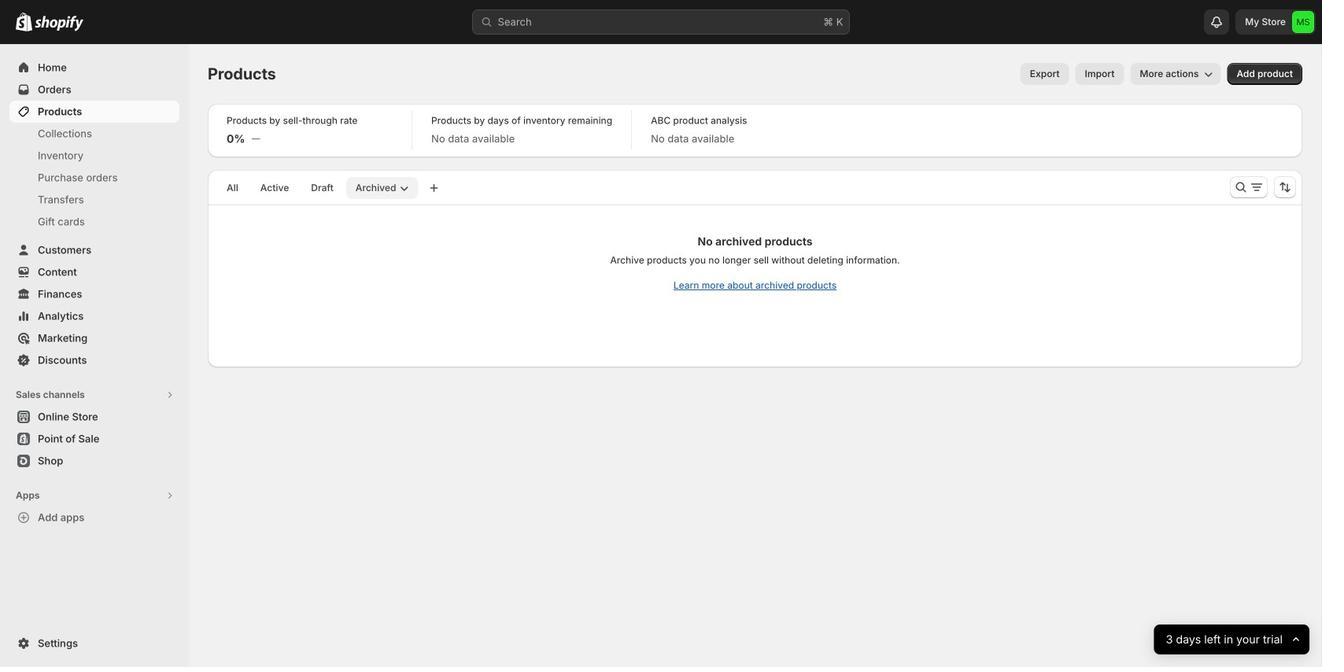 Task type: describe. For each thing, give the bounding box(es) containing it.
my store image
[[1293, 11, 1315, 33]]

0 horizontal spatial shopify image
[[16, 12, 32, 31]]



Task type: vqa. For each thing, say whether or not it's contained in the screenshot.
the rightmost the Shopify image
yes



Task type: locate. For each thing, give the bounding box(es) containing it.
1 horizontal spatial shopify image
[[35, 16, 83, 31]]

tab list
[[214, 176, 422, 199]]

shopify image
[[16, 12, 32, 31], [35, 16, 83, 31]]



